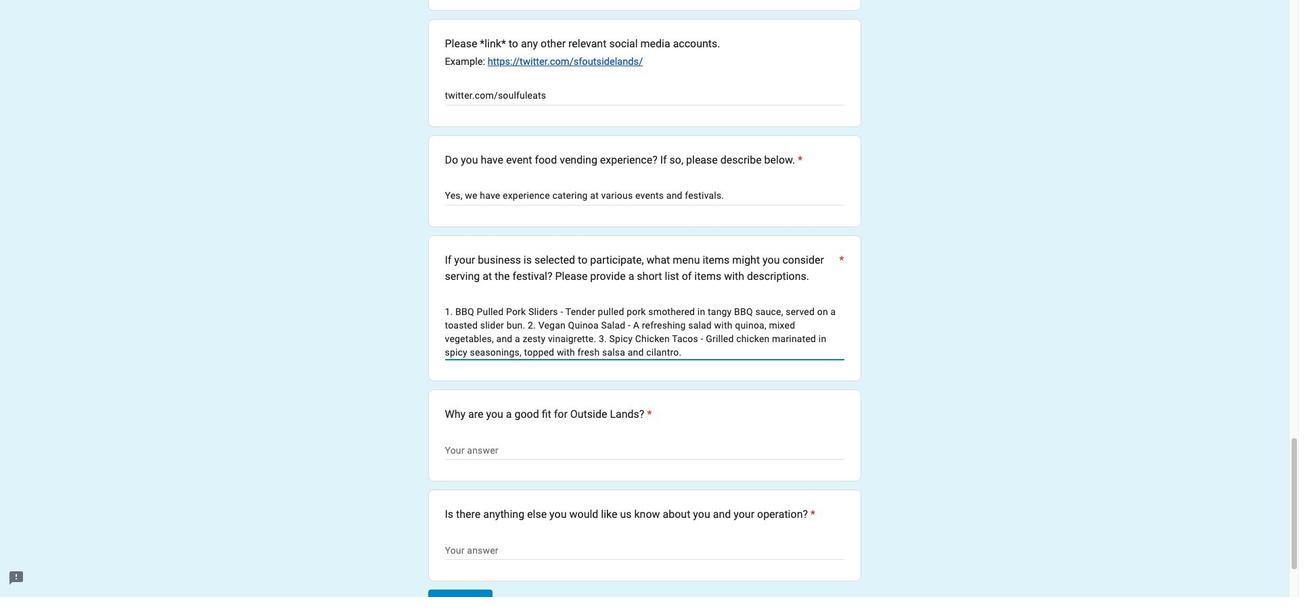 Task type: locate. For each thing, give the bounding box(es) containing it.
1 your answer text field from the top
[[445, 189, 845, 205]]

required question element
[[796, 153, 803, 169], [837, 253, 845, 285], [645, 407, 652, 423], [808, 507, 816, 524]]

required question element for 4th heading from the top of the page
[[808, 507, 816, 524]]

None text field
[[445, 89, 845, 105]]

your answer text field for second heading from the bottom
[[445, 444, 845, 460]]

Your answer text field
[[445, 189, 845, 205], [445, 306, 845, 360]]

your answer text field for 3rd heading from the bottom required question element
[[445, 306, 845, 360]]

2 your answer text field from the top
[[445, 544, 845, 560]]

1 your answer text field from the top
[[445, 444, 845, 460]]

1 vertical spatial your answer text field
[[445, 544, 845, 560]]

list
[[428, 0, 862, 582]]

1 vertical spatial your answer text field
[[445, 306, 845, 360]]

Your answer text field
[[445, 444, 845, 460], [445, 544, 845, 560]]

2 your answer text field from the top
[[445, 306, 845, 360]]

1 heading from the top
[[445, 153, 803, 169]]

0 vertical spatial your answer text field
[[445, 189, 845, 205]]

heading
[[445, 153, 803, 169], [445, 253, 845, 285], [445, 407, 652, 423], [445, 507, 816, 524]]

2 heading from the top
[[445, 253, 845, 285]]

4 heading from the top
[[445, 507, 816, 524]]

0 vertical spatial your answer text field
[[445, 444, 845, 460]]



Task type: describe. For each thing, give the bounding box(es) containing it.
3 heading from the top
[[445, 407, 652, 423]]

required question element for 4th heading from the bottom
[[796, 153, 803, 169]]

report a problem to google image
[[8, 571, 24, 587]]

required question element for second heading from the bottom
[[645, 407, 652, 423]]

your answer text field for required question element for 4th heading from the bottom
[[445, 189, 845, 205]]

required question element for 3rd heading from the bottom
[[837, 253, 845, 285]]

your answer text field for 4th heading from the top of the page
[[445, 544, 845, 560]]



Task type: vqa. For each thing, say whether or not it's contained in the screenshot.
Menus field
no



